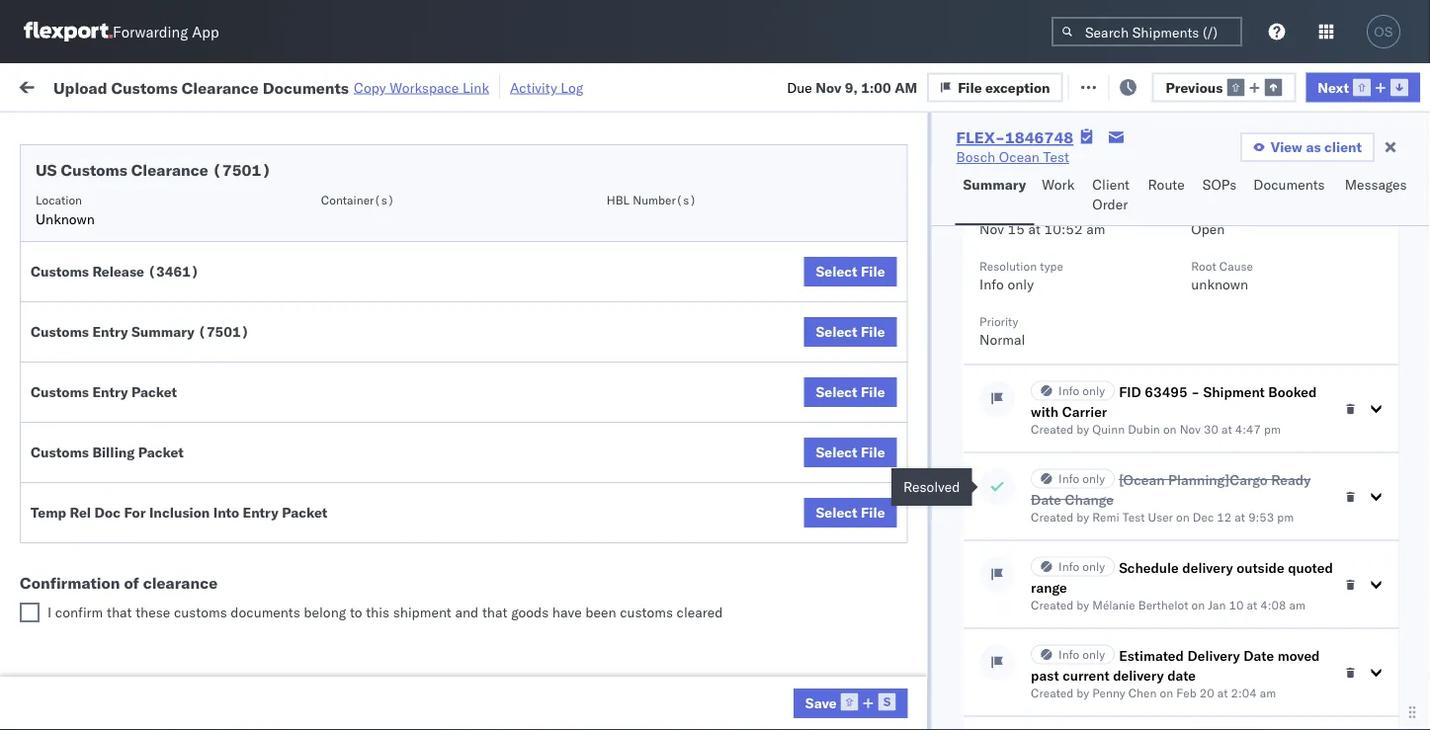 Task type: locate. For each thing, give the bounding box(es) containing it.
4 flex-1889466 from the top
[[1091, 590, 1194, 607]]

summary down bosch ocean test link
[[963, 176, 1026, 193]]

to
[[350, 604, 362, 621]]

ceau7522281, down cause
[[1218, 285, 1319, 302]]

delivery inside 'estimated delivery date moved past current delivery date'
[[1113, 667, 1164, 685]]

1 vertical spatial (7501)
[[198, 323, 249, 341]]

select for temp rel doc for inclusion into entry packet
[[816, 504, 858, 521]]

sops button
[[1195, 167, 1246, 225]]

2 vertical spatial am
[[1260, 687, 1276, 701]]

1 vertical spatial confirm
[[45, 589, 96, 606]]

3 test123456 from the top
[[1346, 329, 1430, 346]]

pickup for schedule pickup from rotterdam, netherlands button
[[108, 709, 150, 727]]

0 vertical spatial packet
[[132, 384, 177, 401]]

1 schedule delivery appointment button from the top
[[45, 240, 243, 261]]

schedule pickup from los angeles, ca button up temp rel doc for inclusion into entry packet
[[45, 447, 281, 489]]

2 ocean fcl from the top
[[605, 242, 674, 259]]

0 horizontal spatial documents
[[45, 207, 117, 224]]

cdt,
[[378, 198, 410, 216], [378, 242, 410, 259], [378, 285, 410, 303], [378, 416, 410, 433]]

info only for schedule
[[1058, 560, 1105, 575]]

delivery inside 'estimated delivery date moved past current delivery date'
[[1187, 648, 1240, 665]]

1 vertical spatial 5,
[[443, 285, 455, 303]]

from down customs entry packet
[[154, 405, 183, 422]]

0 vertical spatial work
[[215, 77, 249, 94]]

0 horizontal spatial exception
[[986, 78, 1050, 96]]

consignee down "1:00"
[[862, 162, 919, 176]]

4 schedule pickup from los angeles, ca button from the top
[[45, 447, 281, 489]]

date inside 'estimated delivery date moved past current delivery date'
[[1243, 648, 1274, 665]]

confirm for confirm pickup from los angeles, ca
[[45, 535, 96, 553]]

dec
[[412, 503, 438, 520], [1192, 511, 1214, 525], [411, 546, 437, 563], [412, 590, 438, 607]]

2 schedule pickup from los angeles, ca button from the top
[[45, 317, 281, 358]]

schedule delivery appointment
[[45, 241, 243, 258], [45, 371, 243, 389], [45, 502, 243, 519], [45, 676, 243, 693]]

angeles, for fourth schedule pickup from los angeles, ca link from the bottom of the page
[[212, 318, 266, 335]]

1 vertical spatial am
[[1289, 599, 1305, 613]]

2:04
[[1231, 687, 1257, 701]]

4 ocean fcl from the top
[[605, 416, 674, 433]]

ocean
[[999, 148, 1040, 166], [605, 198, 646, 216], [605, 242, 646, 259], [776, 242, 817, 259], [905, 242, 945, 259], [605, 285, 646, 303], [776, 285, 817, 303], [905, 285, 945, 303], [776, 329, 817, 346], [905, 329, 945, 346], [776, 372, 817, 389], [905, 372, 945, 389], [605, 416, 646, 433], [776, 416, 817, 433], [905, 416, 945, 433], [776, 459, 817, 476], [905, 459, 945, 476], [776, 503, 817, 520], [905, 503, 945, 520], [605, 546, 646, 563], [776, 546, 817, 563], [905, 546, 945, 563], [605, 590, 646, 607], [905, 590, 945, 607], [605, 633, 646, 650], [605, 677, 646, 694]]

2 confirm from the top
[[45, 589, 96, 606]]

1 horizontal spatial that
[[482, 604, 508, 621]]

ceau7522281, down booked
[[1218, 415, 1319, 433]]

from inside confirm pickup from los angeles, ca
[[146, 535, 175, 553]]

2 horizontal spatial documents
[[1254, 176, 1325, 193]]

flex-1889466 for 1:59 am cst, dec 14, 2022
[[1091, 503, 1194, 520]]

order
[[1093, 196, 1128, 213]]

2 vertical spatial packet
[[282, 504, 327, 521]]

am down order
[[1086, 220, 1105, 238]]

copy workspace link button
[[354, 79, 489, 96]]

1889466
[[1134, 459, 1194, 476], [1134, 503, 1194, 520], [1134, 546, 1194, 563], [1134, 590, 1194, 607]]

schedule delivery appointment button up confirm pickup from los angeles, ca
[[45, 501, 243, 522]]

upload customs clearance documents copy workspace link
[[53, 77, 489, 97]]

abcdefg784
[[1346, 459, 1430, 476], [1346, 503, 1430, 520], [1346, 546, 1430, 563], [1346, 590, 1430, 607]]

1 by from the top
[[1076, 423, 1089, 437]]

by for fid
[[1076, 423, 1089, 437]]

lhuu7894563, uetu5238478 down 'ready'
[[1218, 502, 1420, 519]]

select file for customs entry summary (7501)
[[816, 323, 885, 341]]

1 select file from the top
[[816, 263, 885, 280]]

created by quinn dubin on nov 30 at 4:47 pm
[[1031, 423, 1281, 437]]

0 horizontal spatial that
[[107, 604, 132, 621]]

0 horizontal spatial consignee
[[862, 162, 919, 176]]

pm right 6:00
[[352, 546, 373, 563]]

0 vertical spatial 5,
[[443, 242, 455, 259]]

upload up by:
[[53, 77, 107, 97]]

1660288
[[1134, 198, 1194, 216]]

file for customs entry packet
[[861, 384, 885, 401]]

test
[[1043, 148, 1070, 166], [820, 242, 847, 259], [949, 242, 975, 259], [820, 285, 847, 303], [949, 285, 975, 303], [820, 329, 847, 346], [949, 329, 975, 346], [820, 372, 847, 389], [949, 372, 975, 389], [820, 416, 847, 433], [949, 416, 975, 433], [820, 459, 847, 476], [949, 459, 975, 476], [820, 503, 847, 520], [949, 503, 975, 520], [1122, 511, 1145, 525], [820, 546, 847, 563], [949, 546, 975, 563], [949, 590, 975, 607], [924, 633, 950, 650], [934, 677, 960, 694]]

ca inside confirm pickup from los angeles, ca
[[45, 555, 64, 572]]

upload
[[53, 77, 107, 97], [45, 187, 90, 205]]

1 vertical spatial 1:59 am cdt, nov 5, 2022
[[318, 285, 493, 303]]

at right "12"
[[1235, 511, 1245, 525]]

1 ca from the top
[[45, 294, 64, 311]]

workitem
[[22, 162, 73, 176]]

4 by from the top
[[1076, 687, 1089, 701]]

only up carrier
[[1082, 384, 1105, 399]]

appointment up the rotterdam,
[[162, 676, 243, 693]]

flex-1889466 for 6:00 pm cst, dec 23, 2022
[[1091, 546, 1194, 563]]

messages
[[1345, 176, 1407, 193]]

23, left 2023
[[445, 677, 467, 694]]

2 select from the top
[[816, 323, 858, 341]]

location
[[36, 192, 82, 207]]

2 by from the top
[[1076, 511, 1089, 525]]

1 horizontal spatial -
[[1191, 384, 1200, 401]]

delivery for 1:59 am cdt, nov 5, 2022
[[108, 241, 158, 258]]

confirm inside button
[[45, 589, 96, 606]]

resolution type info only
[[979, 260, 1063, 293]]

1846748 down 63495
[[1134, 416, 1194, 433]]

cst, for 1:59
[[378, 503, 409, 520]]

0 horizontal spatial customs
[[174, 604, 227, 621]]

1 1889466 from the top
[[1134, 459, 1194, 476]]

only up current
[[1082, 648, 1105, 663]]

flex-1846748 link
[[957, 128, 1074, 147]]

delivery up chen
[[1113, 667, 1164, 685]]

number(s)
[[633, 192, 697, 207]]

(7501) for us customs clearance (7501)
[[212, 160, 271, 180]]

file for customs entry summary (7501)
[[861, 323, 885, 341]]

1 appointment from the top
[[162, 241, 243, 258]]

1846748 up flex
[[1005, 128, 1074, 147]]

4 uetu5238478 from the top
[[1324, 589, 1420, 606]]

schedule delivery appointment up release
[[45, 241, 243, 258]]

select
[[816, 263, 858, 280], [816, 323, 858, 341], [816, 384, 858, 401], [816, 444, 858, 461], [816, 504, 858, 521]]

ceau7522281, hlxu6269489, h down cause
[[1218, 285, 1430, 302]]

rel
[[70, 504, 91, 521]]

schedule delivery appointment link for 1:59 am cst, dec 14, 2022
[[45, 501, 243, 520]]

workspace
[[390, 79, 459, 96]]

0 horizontal spatial date
[[1031, 491, 1061, 509]]

None checkbox
[[20, 603, 40, 623]]

1 horizontal spatial summary
[[963, 176, 1026, 193]]

1 horizontal spatial am
[[1260, 687, 1276, 701]]

flex-1889466 down dubin
[[1091, 459, 1194, 476]]

4 schedule delivery appointment link from the top
[[45, 675, 243, 694]]

0 vertical spatial am
[[1086, 220, 1105, 238]]

numbers
[[1218, 170, 1267, 184]]

date left the change
[[1031, 491, 1061, 509]]

5 test123456 from the top
[[1346, 416, 1430, 433]]

4 cdt, from the top
[[378, 416, 410, 433]]

schedule delivery appointment link up schedule pickup from rotterdam, netherlands
[[45, 675, 243, 694]]

uetu5238478 for 6:00 pm cst, dec 23, 2022
[[1324, 546, 1420, 563]]

clearance inside upload customs clearance documents
[[153, 187, 217, 205]]

schedule delivery appointment up schedule pickup from rotterdam, netherlands
[[45, 676, 243, 693]]

1 uetu5238478 from the top
[[1324, 459, 1420, 476]]

ca down 'i'
[[45, 642, 64, 659]]

1 resize handle column header from the left
[[283, 153, 306, 731]]

lhuu7894563, uetu5238478 for 1:59 am cst, dec 14, 2022
[[1218, 502, 1420, 519]]

uetu5238478 for 1:59 am cst, dec 14, 2022
[[1324, 502, 1420, 519]]

customs down forwarding
[[111, 77, 178, 97]]

1 vertical spatial upload
[[45, 187, 90, 205]]

1889466 for 8:00 am cst, dec 24, 2022
[[1134, 590, 1194, 607]]

activity
[[510, 79, 557, 96]]

3 uetu5238478 from the top
[[1324, 546, 1420, 563]]

confirm
[[55, 604, 103, 621]]

0 horizontal spatial delivery
[[1113, 667, 1164, 685]]

pm
[[352, 546, 373, 563], [360, 677, 382, 694]]

1 vertical spatial 23,
[[445, 677, 467, 694]]

3 schedule delivery appointment from the top
[[45, 502, 243, 519]]

5 ca from the top
[[45, 555, 64, 572]]

4 lhuu7894563, uetu5238478 from the top
[[1218, 589, 1420, 606]]

schedule pickup from los angeles, ca up the customs entry summary (7501)
[[45, 274, 266, 311]]

dec for 1:59 am cst, dec 14, 2022
[[412, 503, 438, 520]]

0 vertical spatial upload
[[53, 77, 107, 97]]

3 1889466 from the top
[[1134, 546, 1194, 563]]

upload inside upload customs clearance documents
[[45, 187, 90, 205]]

ca for 1st schedule pickup from los angeles, ca link from the bottom of the page
[[45, 642, 64, 659]]

entry up the customs billing packet
[[92, 384, 128, 401]]

bosch
[[957, 148, 996, 166], [734, 242, 773, 259], [862, 242, 901, 259], [734, 285, 773, 303], [862, 285, 901, 303], [734, 329, 773, 346], [862, 329, 901, 346], [734, 372, 773, 389], [862, 372, 901, 389], [734, 416, 773, 433], [862, 416, 901, 433], [734, 459, 773, 476], [862, 459, 901, 476], [734, 503, 773, 520], [862, 503, 901, 520], [734, 546, 773, 563], [862, 546, 901, 563], [862, 590, 901, 607]]

0 vertical spatial 23,
[[441, 546, 462, 563]]

1 vertical spatial work
[[1042, 176, 1075, 193]]

2:00 am cdt, aug 19, 2022
[[318, 198, 502, 216]]

cleared
[[677, 604, 723, 621]]

1 horizontal spatial customs
[[620, 604, 673, 621]]

cst, for 6:00
[[377, 546, 408, 563]]

flex-1846748
[[957, 128, 1074, 147], [1091, 285, 1194, 303], [1091, 372, 1194, 389], [1091, 416, 1194, 433]]

2:00
[[318, 198, 348, 216]]

file exception down search shipments (/) text box
[[1094, 77, 1186, 94]]

angeles, for 1st schedule pickup from los angeles, ca link from the bottom of the page
[[212, 622, 266, 640]]

by down current
[[1076, 687, 1089, 701]]

2 ceau7522281, from the top
[[1218, 285, 1319, 302]]

2 lhuu7894563, from the top
[[1218, 502, 1320, 519]]

angeles, inside confirm pickup from los angeles, ca
[[204, 535, 258, 553]]

0 horizontal spatial am
[[1086, 220, 1105, 238]]

flex-1846748 down fid
[[1091, 416, 1194, 433]]

5 select from the top
[[816, 504, 858, 521]]

file for customs release (3461)
[[861, 263, 885, 280]]

1 horizontal spatial documents
[[263, 77, 349, 97]]

link
[[463, 79, 489, 96]]

1 horizontal spatial date
[[1243, 648, 1274, 665]]

ca up the customs billing packet
[[45, 425, 64, 442]]

lhuu7894563, uetu5238478 down "9:53"
[[1218, 546, 1420, 563]]

confirmation
[[20, 573, 120, 593]]

2 vertical spatial 1:59 am cdt, nov 5, 2022
[[318, 416, 493, 433]]

consignee up account
[[953, 633, 1020, 650]]

on for schedule delivery outside quoted range
[[1191, 599, 1205, 613]]

schedule pickup from los angeles, ca button down clearance
[[45, 621, 281, 663]]

created for [ocean planning]cargo ready date change
[[1031, 511, 1073, 525]]

pickup down doc
[[100, 535, 142, 553]]

1 cdt, from the top
[[378, 198, 410, 216]]

schedule pickup from los angeles, ca up for
[[45, 448, 266, 485]]

info only up the change
[[1058, 472, 1105, 487]]

lhuu7894563, down 4:47
[[1218, 459, 1320, 476]]

on down "schedule delivery outside quoted range"
[[1191, 599, 1205, 613]]

10:30
[[318, 677, 357, 694]]

5 ocean fcl from the top
[[605, 546, 674, 563]]

2 vertical spatial clearance
[[153, 187, 217, 205]]

flex-1889466 for 8:00 am cst, dec 24, 2022
[[1091, 590, 1194, 607]]

from inside schedule pickup from rotterdam, netherlands
[[154, 709, 183, 727]]

2 vertical spatial documents
[[45, 207, 117, 224]]

lhuu7894563, uetu5238478 up "9:53"
[[1218, 459, 1420, 476]]

flex-2130387 button
[[1060, 672, 1198, 699], [1060, 672, 1198, 699]]

ca up temp on the bottom left
[[45, 468, 64, 485]]

2 created from the top
[[1031, 511, 1073, 525]]

2 vertical spatial 5,
[[443, 416, 455, 433]]

delivery up 10
[[1182, 560, 1233, 577]]

3 schedule pickup from los angeles, ca button from the top
[[45, 404, 281, 445]]

schedule pickup from los angeles, ca up billing
[[45, 405, 266, 442]]

aug
[[414, 198, 440, 216]]

upload customs clearance documents button
[[45, 186, 281, 228]]

1 vertical spatial entry
[[92, 384, 128, 401]]

pickup for confirm pickup from los angeles, ca button on the bottom left of the page
[[100, 535, 142, 553]]

(7501) for customs entry summary (7501)
[[198, 323, 249, 341]]

2 abcdefg784 from the top
[[1346, 503, 1430, 520]]

info inside resolution type info only
[[979, 276, 1004, 293]]

test123456 for 3rd schedule pickup from los angeles, ca link from the bottom
[[1346, 416, 1430, 433]]

due
[[787, 78, 812, 96]]

hbl
[[607, 192, 630, 207]]

work left id
[[1042, 176, 1075, 193]]

customs up customs entry packet
[[31, 323, 89, 341]]

from right billing
[[154, 448, 183, 466]]

3 by from the top
[[1076, 599, 1089, 613]]

0 vertical spatial (7501)
[[212, 160, 271, 180]]

release
[[92, 263, 144, 280]]

cst, up '6:00 pm cst, dec 23, 2022'
[[378, 503, 409, 520]]

chen
[[1128, 687, 1157, 701]]

file exception
[[1094, 77, 1186, 94], [958, 78, 1050, 96]]

1 confirm from the top
[[45, 535, 96, 553]]

am right 2:04
[[1260, 687, 1276, 701]]

am
[[895, 78, 918, 96], [352, 198, 375, 216], [352, 242, 375, 259], [352, 285, 375, 303], [352, 416, 375, 433], [352, 503, 375, 520], [352, 590, 375, 607]]

ca for second schedule pickup from los angeles, ca link from the bottom
[[45, 468, 64, 485]]

customs down by:
[[61, 160, 127, 180]]

only for fid
[[1082, 384, 1105, 399]]

0 vertical spatial documents
[[263, 77, 349, 97]]

angeles, for first schedule pickup from los angeles, ca link from the top of the page
[[212, 274, 266, 292]]

date
[[1031, 491, 1061, 509], [1243, 648, 1274, 665]]

ca
[[45, 294, 64, 311], [45, 338, 64, 355], [45, 425, 64, 442], [45, 468, 64, 485], [45, 555, 64, 572], [45, 642, 64, 659]]

info only up range
[[1058, 560, 1105, 575]]

created by mélanie berthelot on jan 10 at 4:08 am
[[1031, 599, 1305, 613]]

from down temp rel doc for inclusion into entry packet
[[146, 535, 175, 553]]

pickup for fourth schedule pickup from los angeles, ca button
[[108, 448, 150, 466]]

0 horizontal spatial jan
[[420, 677, 442, 694]]

schedule pickup from los angeles, ca down these
[[45, 622, 266, 659]]

schedule pickup from los angeles, ca link up the customs entry summary (7501)
[[45, 273, 281, 313]]

1 vertical spatial consignee
[[953, 633, 1020, 650]]

5 schedule pickup from los angeles, ca button from the top
[[45, 621, 281, 663]]

pickup up the customs entry summary (7501)
[[108, 274, 150, 292]]

1 horizontal spatial jan
[[1208, 599, 1226, 613]]

0 vertical spatial jan
[[1208, 599, 1226, 613]]

flex-1889466 down [ocean
[[1091, 503, 1194, 520]]

pickup inside schedule pickup from rotterdam, netherlands
[[108, 709, 150, 727]]

0 vertical spatial clearance
[[182, 77, 259, 97]]

select file button
[[804, 257, 897, 287], [804, 317, 897, 347], [804, 378, 897, 407], [804, 438, 897, 468], [804, 498, 897, 528]]

mélanie
[[1092, 599, 1135, 613]]

1 vertical spatial documents
[[1254, 176, 1325, 193]]

2 1:59 am cdt, nov 5, 2022 from the top
[[318, 285, 493, 303]]

3 ca from the top
[[45, 425, 64, 442]]

6:00
[[318, 546, 348, 563]]

0 vertical spatial delivery
[[1182, 560, 1233, 577]]

info for schedule delivery outside quoted range
[[1058, 560, 1079, 575]]

cst, right to
[[378, 590, 409, 607]]

documents inside upload customs clearance documents
[[45, 207, 117, 224]]

info only up current
[[1058, 648, 1105, 663]]

entry
[[92, 323, 128, 341], [92, 384, 128, 401], [243, 504, 278, 521]]

4 created from the top
[[1031, 687, 1073, 701]]

1889466 up 1893174
[[1134, 590, 1194, 607]]

only for estimated
[[1082, 648, 1105, 663]]

1 vertical spatial packet
[[138, 444, 184, 461]]

packet up 6:00
[[282, 504, 327, 521]]

client
[[1325, 138, 1362, 156]]

ceau7522281, up booked
[[1218, 328, 1319, 346]]

23, for jan
[[445, 677, 467, 694]]

205 on track
[[454, 77, 535, 94]]

dec left 24,
[[412, 590, 438, 607]]

2 lhuu7894563, uetu5238478 from the top
[[1218, 502, 1420, 519]]

5 ceau7522281, hlxu6269489, h from the top
[[1218, 415, 1430, 433]]

dec for 6:00 pm cst, dec 23, 2022
[[411, 546, 437, 563]]

entry right into
[[243, 504, 278, 521]]

6:00 pm cst, dec 23, 2022
[[318, 546, 500, 563]]

schedule delivery appointment button for 1:59 am cst, dec 14, 2022
[[45, 501, 243, 522]]

created
[[1031, 423, 1073, 437], [1031, 511, 1073, 525], [1031, 599, 1073, 613], [1031, 687, 1073, 701]]

0 vertical spatial entry
[[92, 323, 128, 341]]

pickup inside confirm pickup from los angeles, ca
[[100, 535, 142, 553]]

date up gvcu5265864
[[1243, 648, 1274, 665]]

1 created from the top
[[1031, 423, 1073, 437]]

schedule pickup from los angeles, ca
[[45, 274, 266, 311], [45, 318, 266, 355], [45, 405, 266, 442], [45, 448, 266, 485], [45, 622, 266, 659]]

2 schedule delivery appointment link from the top
[[45, 370, 243, 390]]

on right dubin
[[1163, 423, 1176, 437]]

schedule pickup from los angeles, ca button up the customs entry summary (7501)
[[45, 273, 281, 315]]

that down confirmation of clearance
[[107, 604, 132, 621]]

3 fcl from the top
[[649, 285, 674, 303]]

info only up carrier
[[1058, 384, 1105, 399]]

that
[[107, 604, 132, 621], [482, 604, 508, 621]]

schedule pickup from los angeles, ca link down clearance
[[45, 621, 281, 661]]

4 select file button from the top
[[804, 438, 897, 468]]

by for [ocean
[[1076, 511, 1089, 525]]

ca for first schedule pickup from los angeles, ca link from the top of the page
[[45, 294, 64, 311]]

ready
[[1271, 472, 1311, 489]]

resize handle column header
[[283, 153, 306, 731], [502, 153, 526, 731], [571, 153, 595, 731], [700, 153, 724, 731], [828, 153, 852, 731], [1026, 153, 1050, 731], [1184, 153, 1208, 731], [1313, 153, 1337, 731], [1395, 153, 1419, 731]]

action
[[1363, 77, 1406, 94]]

created down with
[[1031, 423, 1073, 437]]

3 hlxu6269489, from the top
[[1323, 328, 1424, 346]]

1 vertical spatial clearance
[[131, 160, 208, 180]]

4 schedule pickup from los angeles, ca from the top
[[45, 448, 266, 485]]

1 fcl from the top
[[649, 198, 674, 216]]

0 vertical spatial confirm
[[45, 535, 96, 553]]

1 horizontal spatial work
[[1042, 176, 1075, 193]]

schedule delivery appointment link for 1:59 am cdt, nov 5, 2022
[[45, 240, 243, 260]]

flex-2130387
[[1091, 677, 1194, 694]]

file for customs billing packet
[[861, 444, 885, 461]]

maeu940843
[[1346, 677, 1430, 694]]

0 vertical spatial consignee
[[862, 162, 919, 176]]

flex-1893174 button
[[1060, 628, 1198, 656], [1060, 628, 1198, 656]]

205
[[454, 77, 480, 94]]

pm right "9:53"
[[1277, 511, 1294, 525]]

created down past
[[1031, 687, 1073, 701]]

4 ca from the top
[[45, 468, 64, 485]]

past
[[1031, 667, 1059, 685]]

ca for 3rd schedule pickup from los angeles, ca link from the bottom
[[45, 425, 64, 442]]

0 vertical spatial 1:59 am cdt, nov 5, 2022
[[318, 242, 493, 259]]

ca up customs entry packet
[[45, 338, 64, 355]]

schedule delivery appointment down the customs entry summary (7501)
[[45, 371, 243, 389]]

flex-1889466 up flex-1893174
[[1091, 590, 1194, 607]]

on for fid 63495 - shipment booked with carrier
[[1163, 423, 1176, 437]]

3 select file button from the top
[[804, 378, 897, 407]]

schedule delivery appointment for 1:59 am cst, dec 14, 2022
[[45, 502, 243, 519]]

flex-1846748 down root
[[1091, 285, 1194, 303]]

confirm inside confirm pickup from los angeles, ca
[[45, 535, 96, 553]]

5 h from the top
[[1428, 415, 1430, 433]]

pm for 10:30
[[360, 677, 382, 694]]

schedule inside "schedule delivery outside quoted range"
[[1119, 560, 1179, 577]]

appointment for 10:30 pm cst, jan 23, 2023
[[162, 676, 243, 693]]

10:30 pm cst, jan 23, 2023
[[318, 677, 505, 694]]

abcdefg784 for 8:00 am cst, dec 24, 2022
[[1346, 590, 1430, 607]]

1 horizontal spatial delivery
[[1182, 560, 1233, 577]]

documents down workitem
[[45, 207, 117, 224]]

by for schedule
[[1076, 599, 1089, 613]]

from down (3461)
[[154, 318, 183, 335]]

work button
[[1034, 167, 1085, 225]]

customs
[[174, 604, 227, 621], [620, 604, 673, 621]]

0 vertical spatial -
[[1191, 384, 1200, 401]]

5 select file from the top
[[816, 504, 885, 521]]

by:
[[71, 121, 91, 138]]

1 vertical spatial delivery
[[1113, 667, 1164, 685]]

documents for upload customs clearance documents copy workspace link
[[263, 77, 349, 97]]

1889466 for 1:59 am cst, dec 14, 2022
[[1134, 503, 1194, 520]]

0 vertical spatial date
[[1031, 491, 1061, 509]]

pm right 10:30
[[360, 677, 382, 694]]

pm
[[1264, 423, 1281, 437], [1277, 511, 1294, 525]]

pickup for 3rd schedule pickup from los angeles, ca button from the bottom of the page
[[108, 405, 150, 422]]

delivery for 8:00 am cst, dec 24, 2022
[[100, 589, 150, 606]]

delivery for 1:59 am cst, dec 14, 2022
[[108, 502, 158, 519]]

entry for packet
[[92, 384, 128, 401]]

ceau7522281, hlxu6269489, h up booked
[[1218, 328, 1430, 346]]

resolution
[[979, 260, 1037, 274]]

documents down view in the right of the page
[[1254, 176, 1325, 193]]

schedule delivery appointment button for 1:59 am cdt, nov 5, 2022
[[45, 240, 243, 261]]

1 vertical spatial jan
[[420, 677, 442, 694]]

been
[[585, 604, 616, 621]]

jan left 10
[[1208, 599, 1226, 613]]

appointment for 1:59 am cst, dec 14, 2022
[[162, 502, 243, 519]]

2 select file button from the top
[[804, 317, 897, 347]]

4 schedule delivery appointment from the top
[[45, 676, 243, 693]]

1 vertical spatial date
[[1243, 648, 1274, 665]]

1 vertical spatial summary
[[132, 323, 195, 341]]

save
[[806, 695, 837, 712]]

info up carrier
[[1058, 384, 1079, 399]]

these
[[136, 604, 170, 621]]

created for fid 63495 - shipment booked with carrier
[[1031, 423, 1073, 437]]

1 vertical spatial pm
[[360, 677, 382, 694]]

client
[[1093, 176, 1130, 193]]

1 horizontal spatial file exception
[[1094, 77, 1186, 94]]

5 schedule pickup from los angeles, ca from the top
[[45, 622, 266, 659]]

clearance for upload customs clearance documents
[[153, 187, 217, 205]]

cst, for 10:30
[[385, 677, 417, 694]]

3 flex-1889466 from the top
[[1091, 546, 1194, 563]]

0 vertical spatial pm
[[352, 546, 373, 563]]

select for customs release (3461)
[[816, 263, 858, 280]]

info for estimated delivery date moved past current delivery date
[[1058, 648, 1079, 663]]

2 horizontal spatial am
[[1289, 599, 1305, 613]]

4 appointment from the top
[[162, 676, 243, 693]]

schedule pickup from los angeles, ca button down (3461)
[[45, 317, 281, 358]]

info only for [ocean
[[1058, 472, 1105, 487]]

schedule pickup from los angeles, ca button down customs entry packet
[[45, 404, 281, 445]]

ceau7522281, up cause
[[1218, 241, 1319, 259]]

20
[[1199, 687, 1214, 701]]

upload up unknown
[[45, 187, 90, 205]]

1 that from the left
[[107, 604, 132, 621]]

fcl
[[649, 198, 674, 216], [649, 242, 674, 259], [649, 285, 674, 303], [649, 416, 674, 433], [649, 546, 674, 563], [649, 590, 674, 607], [649, 633, 674, 650], [649, 677, 674, 694]]

packet right billing
[[138, 444, 184, 461]]

cst,
[[378, 503, 409, 520], [377, 546, 408, 563], [378, 590, 409, 607], [385, 677, 417, 694]]

uetu5238478 for 8:00 am cst, dec 24, 2022
[[1324, 589, 1420, 606]]

0 horizontal spatial -
[[1019, 677, 1028, 694]]

fid
[[1119, 384, 1141, 401]]

schedule pickup from los angeles, ca link up temp rel doc for inclusion into entry packet
[[45, 447, 281, 487]]

2 schedule pickup from los angeles, ca from the top
[[45, 318, 266, 355]]

3 schedule delivery appointment link from the top
[[45, 501, 243, 520]]

schedule delivery appointment button up release
[[45, 240, 243, 261]]

dec left 14,
[[412, 503, 438, 520]]

0 vertical spatial summary
[[963, 176, 1026, 193]]

schedule delivery appointment link up confirm pickup from los angeles, ca
[[45, 501, 243, 520]]

2 vertical spatial entry
[[243, 504, 278, 521]]

5 select file button from the top
[[804, 498, 897, 528]]

1 lhuu7894563, uetu5238478 from the top
[[1218, 459, 1420, 476]]



Task type: vqa. For each thing, say whether or not it's contained in the screenshot.
bottommost has
no



Task type: describe. For each thing, give the bounding box(es) containing it.
angeles, for second schedule pickup from los angeles, ca link from the bottom
[[212, 448, 266, 466]]

7 resize handle column header from the left
[[1184, 153, 1208, 731]]

select file button for customs release (3461)
[[804, 257, 897, 287]]

3 resize handle column header from the left
[[571, 153, 595, 731]]

documents for upload customs clearance documents
[[45, 207, 117, 224]]

customs entry summary (7501)
[[31, 323, 249, 341]]

upload for upload customs clearance documents copy workspace link
[[53, 77, 107, 97]]

1 ceau7522281, hlxu6269489, h from the top
[[1218, 241, 1430, 259]]

flex-1846748 up dubin
[[1091, 372, 1194, 389]]

1 5, from the top
[[443, 242, 455, 259]]

schedule delivery appointment link for 10:30 pm cst, jan 23, 2023
[[45, 675, 243, 694]]

only inside resolution type info only
[[1007, 276, 1034, 293]]

3 5, from the top
[[443, 416, 455, 433]]

normal
[[979, 331, 1025, 348]]

15
[[1007, 220, 1025, 238]]

karl
[[1032, 677, 1057, 694]]

select file button for customs billing packet
[[804, 438, 897, 468]]

3 cdt, from the top
[[378, 285, 410, 303]]

2 customs from the left
[[620, 604, 673, 621]]

date
[[1167, 667, 1196, 685]]

nov 15 at 10:52 am
[[979, 220, 1105, 238]]

confirm delivery link
[[45, 588, 150, 607]]

2 5, from the top
[[443, 285, 455, 303]]

filtered
[[20, 121, 68, 138]]

on for estimated delivery date moved past current delivery date
[[1160, 687, 1173, 701]]

only for schedule
[[1082, 560, 1105, 575]]

route
[[1148, 176, 1185, 193]]

1 horizontal spatial consignee
[[953, 633, 1020, 650]]

forwarding
[[113, 22, 188, 41]]

batch
[[1320, 77, 1359, 94]]

msdu7304509
[[1218, 633, 1319, 650]]

client order
[[1093, 176, 1130, 213]]

1:59 am cst, dec 14, 2022
[[318, 503, 501, 520]]

3 schedule pickup from los angeles, ca from the top
[[45, 405, 266, 442]]

activity log button
[[510, 75, 583, 99]]

2 appointment from the top
[[162, 371, 243, 389]]

confirm for confirm delivery
[[45, 589, 96, 606]]

ca for 'confirm pickup from los angeles, ca' link
[[45, 555, 64, 572]]

delivery inside "schedule delivery outside quoted range"
[[1182, 560, 1233, 577]]

id
[[1085, 162, 1097, 176]]

6 resize handle column header from the left
[[1026, 153, 1050, 731]]

4 fcl from the top
[[649, 416, 674, 433]]

7 fcl from the top
[[649, 633, 674, 650]]

sops
[[1203, 176, 1237, 193]]

workitem button
[[12, 157, 287, 177]]

1846748 up created by quinn dubin on nov 30 at 4:47 pm
[[1134, 372, 1194, 389]]

gvcu5265864
[[1218, 676, 1315, 693]]

created for estimated delivery date moved past current delivery date
[[1031, 687, 1073, 701]]

8 ocean fcl from the top
[[605, 677, 674, 694]]

2 fcl from the top
[[649, 242, 674, 259]]

i confirm that these customs documents belong to this shipment and that goods have been customs cleared
[[47, 604, 723, 621]]

confirm pickup from los angeles, ca
[[45, 535, 258, 572]]

date inside [ocean planning]cargo ready date change
[[1031, 491, 1061, 509]]

customs down unknown
[[31, 263, 89, 280]]

confirm delivery
[[45, 589, 150, 606]]

with
[[1031, 403, 1058, 421]]

1 h from the top
[[1428, 241, 1430, 259]]

2 hlxu6269489, from the top
[[1323, 285, 1424, 302]]

6 ocean fcl from the top
[[605, 590, 674, 607]]

doc
[[95, 504, 121, 521]]

select for customs entry summary (7501)
[[816, 323, 858, 341]]

1 1:59 from the top
[[318, 242, 348, 259]]

by for estimated
[[1076, 687, 1089, 701]]

created by remi test user on dec 12 at 9:53 pm
[[1031, 511, 1294, 525]]

my work
[[20, 72, 108, 99]]

- inside fid 63495 - shipment booked with carrier
[[1191, 384, 1200, 401]]

4:08
[[1260, 599, 1286, 613]]

info for [ocean planning]cargo ready date change
[[1058, 472, 1079, 487]]

5 hlxu6269489, from the top
[[1323, 415, 1424, 433]]

2 cdt, from the top
[[378, 242, 410, 259]]

schedule delivery appointment button for 10:30 pm cst, jan 23, 2023
[[45, 675, 243, 696]]

work
[[57, 72, 108, 99]]

import
[[166, 77, 211, 94]]

summary inside button
[[963, 176, 1026, 193]]

3 ceau7522281, from the top
[[1218, 328, 1319, 346]]

0 vertical spatial pm
[[1264, 423, 1281, 437]]

select file for temp rel doc for inclusion into entry packet
[[816, 504, 885, 521]]

flex-1846748 up the summary button
[[957, 128, 1074, 147]]

2 schedule delivery appointment button from the top
[[45, 370, 243, 392]]

pickup for fifth schedule pickup from los angeles, ca button from the bottom of the page
[[108, 274, 150, 292]]

4 hlxu6269489, from the top
[[1323, 372, 1424, 389]]

flexport. image
[[24, 22, 113, 42]]

Search Work text field
[[766, 71, 982, 100]]

entry for summary
[[92, 323, 128, 341]]

5 fcl from the top
[[649, 546, 674, 563]]

schedule inside schedule pickup from rotterdam, netherlands
[[45, 709, 104, 727]]

unknown
[[36, 211, 95, 228]]

us
[[36, 160, 57, 180]]

6 fcl from the top
[[649, 590, 674, 607]]

lhuu7894563, uetu5238478 for 8:00 am cst, dec 24, 2022
[[1218, 589, 1420, 606]]

created for schedule delivery outside quoted range
[[1031, 599, 1073, 613]]

i
[[47, 604, 52, 621]]

customs billing packet
[[31, 444, 184, 461]]

root cause unknown
[[1191, 260, 1253, 293]]

1 flex-1889466 from the top
[[1091, 459, 1194, 476]]

schedule pickup from rotterdam, netherlands button
[[45, 708, 281, 731]]

hbl number(s)
[[607, 192, 697, 207]]

5 schedule pickup from los angeles, ca link from the top
[[45, 621, 281, 661]]

5 ceau7522281, from the top
[[1218, 415, 1319, 433]]

lagerfeld
[[1060, 677, 1119, 694]]

pickup for fifth schedule pickup from los angeles, ca button from the top
[[108, 622, 150, 640]]

0 horizontal spatial file exception
[[958, 78, 1050, 96]]

4 resize handle column header from the left
[[700, 153, 724, 731]]

estimated delivery date moved past current delivery date
[[1031, 648, 1320, 685]]

into
[[213, 504, 239, 521]]

select file for customs billing packet
[[816, 444, 885, 461]]

netherlands
[[45, 729, 123, 731]]

range
[[1031, 579, 1067, 597]]

10
[[1229, 599, 1244, 613]]

3 h from the top
[[1428, 328, 1430, 346]]

customs left billing
[[31, 444, 89, 461]]

info for fid 63495 - shipment booked with carrier
[[1058, 384, 1079, 399]]

abcdefg784 for 1:59 am cst, dec 14, 2022
[[1346, 503, 1430, 520]]

clearance for us customs clearance (7501)
[[131, 160, 208, 180]]

berthelot
[[1138, 599, 1188, 613]]

2 h from the top
[[1428, 285, 1430, 302]]

0 horizontal spatial summary
[[132, 323, 195, 341]]

at right 20
[[1217, 687, 1228, 701]]

3 1:59 am cdt, nov 5, 2022 from the top
[[318, 416, 493, 433]]

flex id button
[[1050, 157, 1188, 177]]

activity log
[[510, 79, 583, 96]]

5 resize handle column header from the left
[[828, 153, 852, 731]]

bookings test consignee
[[862, 633, 1020, 650]]

2 schedule pickup from los angeles, ca link from the top
[[45, 317, 281, 356]]

2022 for 3rd schedule pickup from los angeles, ca button from the bottom of the page
[[459, 416, 493, 433]]

test123456 for first schedule pickup from los angeles, ca link from the top of the page
[[1346, 285, 1430, 303]]

risk
[[408, 77, 431, 94]]

2 ceau7522281, hlxu6269489, h from the top
[[1218, 285, 1430, 302]]

1846748 down root
[[1134, 285, 1194, 303]]

2023
[[470, 677, 505, 694]]

3 ocean fcl from the top
[[605, 285, 674, 303]]

on right 205
[[483, 77, 499, 94]]

4 schedule pickup from los angeles, ca link from the top
[[45, 447, 281, 487]]

clearance for upload customs clearance documents copy workspace link
[[182, 77, 259, 97]]

schedule pickup from rotterdam, netherlands link
[[45, 708, 281, 731]]

lhuu7894563, uetu5238478 for 6:00 pm cst, dec 23, 2022
[[1218, 546, 1420, 563]]

only for [ocean
[[1082, 472, 1105, 487]]

2 schedule delivery appointment from the top
[[45, 371, 243, 389]]

as
[[1306, 138, 1321, 156]]

inclusion
[[149, 504, 210, 521]]

0 horizontal spatial work
[[215, 77, 249, 94]]

billing
[[92, 444, 135, 461]]

Search Shipments (/) text field
[[1052, 17, 1243, 46]]

quinn
[[1092, 423, 1125, 437]]

change
[[1065, 491, 1114, 509]]

14,
[[442, 503, 463, 520]]

at right the "15"
[[1028, 220, 1040, 238]]

root
[[1191, 260, 1216, 274]]

8 resize handle column header from the left
[[1313, 153, 1337, 731]]

1 schedule pickup from los angeles, ca from the top
[[45, 274, 266, 311]]

23, for dec
[[441, 546, 462, 563]]

due nov 9, 1:00 am
[[787, 78, 918, 96]]

7 ocean fcl from the top
[[605, 633, 674, 650]]

pm for 6:00
[[352, 546, 373, 563]]

from down these
[[154, 622, 183, 640]]

4 ceau7522281, from the top
[[1218, 372, 1319, 389]]

1 ocean fcl from the top
[[605, 198, 674, 216]]

client order button
[[1085, 167, 1140, 225]]

shipment
[[1203, 384, 1265, 401]]

select file button for customs entry packet
[[804, 378, 897, 407]]

dec for 8:00 am cst, dec 24, 2022
[[412, 590, 438, 607]]

1 schedule pickup from los angeles, ca button from the top
[[45, 273, 281, 315]]

4 h from the top
[[1428, 372, 1430, 389]]

4 test123456 from the top
[[1346, 372, 1430, 389]]

schedule delivery outside quoted range
[[1031, 560, 1333, 597]]

select file button for temp rel doc for inclusion into entry packet
[[804, 498, 897, 528]]

lhuu7894563, for 6:00 pm cst, dec 23, 2022
[[1218, 546, 1320, 563]]

info only for estimated
[[1058, 648, 1105, 663]]

confirmation of clearance
[[20, 573, 218, 593]]

previous button
[[1152, 72, 1296, 102]]

confirm delivery button
[[45, 588, 150, 609]]

4 ceau7522281, hlxu6269489, h from the top
[[1218, 372, 1430, 389]]

customs up the customs billing packet
[[31, 384, 89, 401]]

customs release (3461)
[[31, 263, 199, 280]]

3 ceau7522281, hlxu6269489, h from the top
[[1218, 328, 1430, 346]]

2022 for fifth schedule pickup from los angeles, ca button from the bottom of the page
[[459, 285, 493, 303]]

759
[[363, 77, 389, 94]]

at right 10
[[1247, 599, 1257, 613]]

delivery for 10:30 pm cst, jan 23, 2023
[[108, 676, 158, 693]]

1 vertical spatial -
[[1019, 677, 1028, 694]]

confirm pickup from los angeles, ca link
[[45, 534, 281, 574]]

packet for customs entry packet
[[132, 384, 177, 401]]

abcdefg784 for 6:00 pm cst, dec 23, 2022
[[1346, 546, 1430, 563]]

19,
[[443, 198, 465, 216]]

flex-1660288
[[1091, 198, 1194, 216]]

app
[[192, 22, 219, 41]]

1 lhuu7894563, from the top
[[1218, 459, 1320, 476]]

log
[[561, 79, 583, 96]]

file for temp rel doc for inclusion into entry packet
[[861, 504, 885, 521]]

info only for fid
[[1058, 384, 1105, 399]]

flex-1893174
[[1091, 633, 1194, 650]]

1 hlxu6269489, from the top
[[1323, 241, 1424, 259]]

estimated
[[1119, 648, 1184, 665]]

1 1:59 am cdt, nov 5, 2022 from the top
[[318, 242, 493, 259]]

2022 for "schedule delivery appointment" button corresponding to 1:59 am cdt, nov 5, 2022
[[459, 242, 493, 259]]

1 horizontal spatial exception
[[1121, 77, 1186, 94]]

schedule delivery appointment for 10:30 pm cst, jan 23, 2023
[[45, 676, 243, 693]]

2 resize handle column header from the left
[[502, 153, 526, 731]]

1 schedule pickup from los angeles, ca link from the top
[[45, 273, 281, 313]]

8 fcl from the top
[[649, 677, 674, 694]]

lhuu7894563, for 8:00 am cst, dec 24, 2022
[[1218, 589, 1320, 606]]

1 vertical spatial pm
[[1277, 511, 1294, 525]]

track
[[503, 77, 535, 94]]

on right user
[[1176, 511, 1189, 525]]

1 abcdefg784 from the top
[[1346, 459, 1430, 476]]

2022 for confirm delivery button
[[467, 590, 501, 607]]

at left risk
[[392, 77, 405, 94]]

documents
[[231, 604, 300, 621]]

upload customs clearance documents link
[[45, 186, 281, 226]]

type
[[1040, 260, 1063, 274]]

am for estimated delivery date moved past current delivery date
[[1260, 687, 1276, 701]]

test123456 for fourth schedule pickup from los angeles, ca link from the bottom of the page
[[1346, 329, 1430, 346]]

angeles, for 'confirm pickup from los angeles, ca' link
[[204, 535, 258, 553]]

1889466 for 6:00 pm cst, dec 23, 2022
[[1134, 546, 1194, 563]]

2 that from the left
[[482, 604, 508, 621]]

dec left "12"
[[1192, 511, 1214, 525]]

select for customs billing packet
[[816, 444, 858, 461]]

customs inside upload customs clearance documents
[[94, 187, 150, 205]]

1 ceau7522281, from the top
[[1218, 241, 1319, 259]]

clearance
[[143, 573, 218, 593]]

current
[[1062, 667, 1109, 685]]

select file for customs entry packet
[[816, 384, 885, 401]]

integration
[[862, 677, 930, 694]]

consignee inside button
[[862, 162, 919, 176]]

2022 for confirm pickup from los angeles, ca button on the bottom left of the page
[[466, 546, 500, 563]]

ca for fourth schedule pickup from los angeles, ca link from the bottom of the page
[[45, 338, 64, 355]]

of
[[124, 573, 139, 593]]

angeles, for 3rd schedule pickup from los angeles, ca link from the bottom
[[212, 405, 266, 422]]

os button
[[1361, 9, 1407, 54]]

created by penny chen on feb 20 at 2:04 am
[[1031, 687, 1276, 701]]

view
[[1271, 138, 1303, 156]]

at right 30
[[1221, 423, 1232, 437]]

upload for upload customs clearance documents
[[45, 187, 90, 205]]

2 1:59 from the top
[[318, 285, 348, 303]]

cst, for 8:00
[[378, 590, 409, 607]]

pickup for fourth schedule pickup from los angeles, ca button from the bottom of the page
[[108, 318, 150, 335]]

9 resize handle column header from the left
[[1395, 153, 1419, 731]]

container numbers button
[[1208, 149, 1317, 185]]

documents inside documents button
[[1254, 176, 1325, 193]]

lhuu7894563, for 1:59 am cst, dec 14, 2022
[[1218, 502, 1320, 519]]

3 schedule pickup from los angeles, ca link from the top
[[45, 404, 281, 443]]

integration test account - karl lagerfeld
[[862, 677, 1119, 694]]

select file for customs release (3461)
[[816, 263, 885, 280]]

los inside confirm pickup from los angeles, ca
[[178, 535, 201, 553]]

select file button for customs entry summary (7501)
[[804, 317, 897, 347]]

appointment for 1:59 am cdt, nov 5, 2022
[[162, 241, 243, 258]]

1 customs from the left
[[174, 604, 227, 621]]

3 1:59 from the top
[[318, 416, 348, 433]]

from right release
[[154, 274, 183, 292]]

4 1:59 from the top
[[318, 503, 348, 520]]

1 test123456 from the top
[[1346, 242, 1430, 259]]



